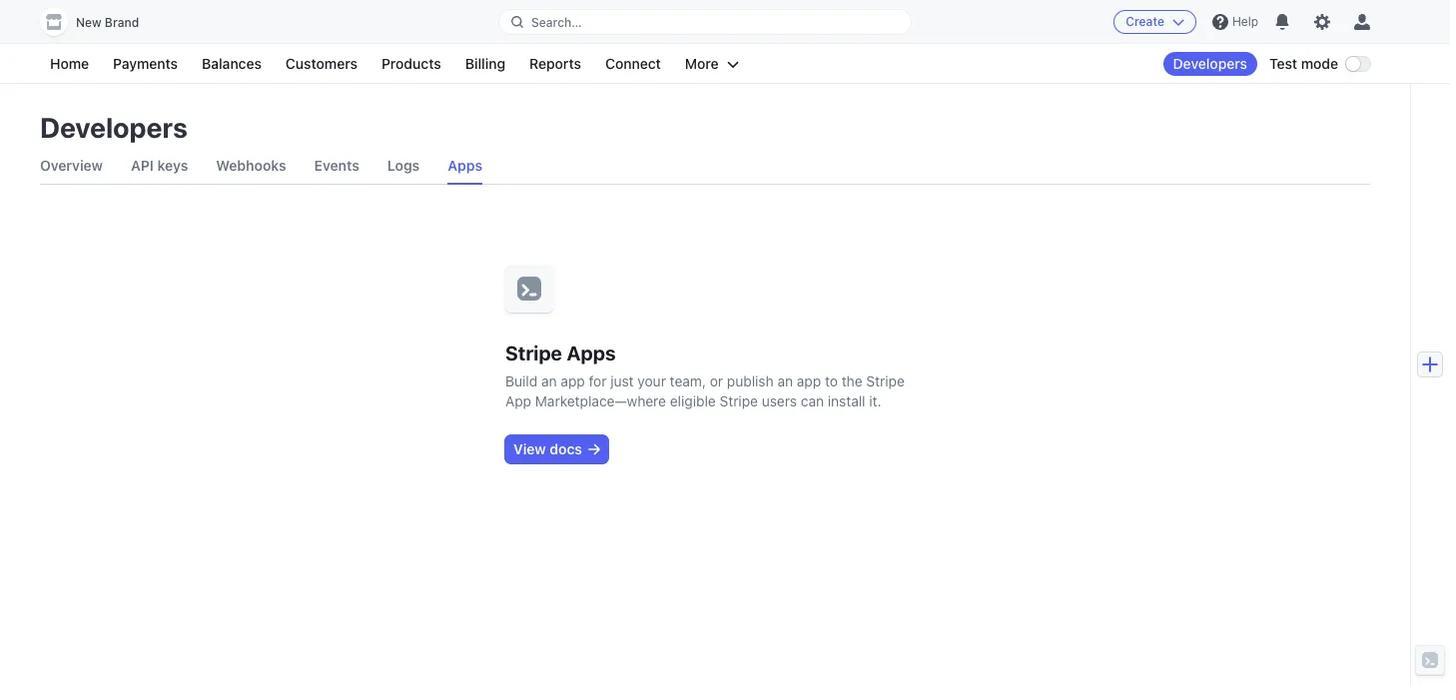 Task type: locate. For each thing, give the bounding box(es) containing it.
an up users
[[778, 373, 793, 390]]

team,
[[670, 373, 706, 390]]

apps inside tab list
[[448, 157, 483, 174]]

1 horizontal spatial app
[[797, 373, 821, 390]]

connect
[[605, 55, 661, 72]]

build
[[506, 373, 538, 390]]

users
[[762, 393, 797, 410]]

1 app from the left
[[561, 373, 585, 390]]

stripe up it.
[[867, 373, 905, 390]]

for
[[589, 373, 607, 390]]

customers link
[[276, 52, 368, 76]]

developers down help button
[[1173, 55, 1248, 72]]

0 vertical spatial developers
[[1173, 55, 1248, 72]]

payments
[[113, 55, 178, 72]]

stripe up build
[[506, 342, 562, 365]]

new brand button
[[40, 8, 159, 36]]

balances
[[202, 55, 262, 72]]

publish
[[727, 373, 774, 390]]

0 horizontal spatial stripe
[[506, 342, 562, 365]]

2 vertical spatial stripe
[[720, 393, 758, 410]]

brand
[[105, 15, 139, 30]]

products link
[[372, 52, 451, 76]]

view docs link
[[506, 436, 608, 464]]

view
[[514, 441, 546, 458]]

mode
[[1302, 55, 1339, 72]]

app
[[506, 393, 532, 410]]

1 horizontal spatial developers
[[1173, 55, 1248, 72]]

1 horizontal spatial apps
[[567, 342, 616, 365]]

can
[[801, 393, 824, 410]]

keys
[[157, 157, 188, 174]]

apps up for
[[567, 342, 616, 365]]

test mode
[[1270, 55, 1339, 72]]

0 vertical spatial apps
[[448, 157, 483, 174]]

customers
[[286, 55, 358, 72]]

2 an from the left
[[778, 373, 793, 390]]

0 horizontal spatial an
[[542, 373, 557, 390]]

marketplace—where
[[535, 393, 666, 410]]

0 horizontal spatial app
[[561, 373, 585, 390]]

1 vertical spatial developers
[[40, 111, 188, 144]]

Search… search field
[[500, 9, 911, 34]]

docs
[[550, 441, 582, 458]]

products
[[382, 55, 441, 72]]

1 vertical spatial apps
[[567, 342, 616, 365]]

1 horizontal spatial an
[[778, 373, 793, 390]]

the
[[842, 373, 863, 390]]

app up can
[[797, 373, 821, 390]]

an right build
[[542, 373, 557, 390]]

stripe down the publish
[[720, 393, 758, 410]]

view docs
[[514, 441, 582, 458]]

apps right the logs
[[448, 157, 483, 174]]

1 vertical spatial stripe
[[867, 373, 905, 390]]

app
[[561, 373, 585, 390], [797, 373, 821, 390]]

search…
[[532, 14, 582, 29]]

logs
[[388, 157, 420, 174]]

stripe apps build an app for just your team, or publish an app to the stripe app marketplace—where eligible stripe users can install it.
[[506, 342, 905, 410]]

apps
[[448, 157, 483, 174], [567, 342, 616, 365]]

to
[[825, 373, 838, 390]]

tab list containing overview
[[40, 148, 1371, 185]]

an
[[542, 373, 557, 390], [778, 373, 793, 390]]

new brand
[[76, 15, 139, 30]]

home
[[50, 55, 89, 72]]

1 horizontal spatial stripe
[[720, 393, 758, 410]]

events link
[[314, 148, 360, 184]]

api keys link
[[131, 148, 188, 184]]

eligible
[[670, 393, 716, 410]]

developers
[[1173, 55, 1248, 72], [40, 111, 188, 144]]

create button
[[1114, 10, 1197, 34]]

app left for
[[561, 373, 585, 390]]

stripe
[[506, 342, 562, 365], [867, 373, 905, 390], [720, 393, 758, 410]]

connect link
[[595, 52, 671, 76]]

developers up api
[[40, 111, 188, 144]]

reports
[[530, 55, 581, 72]]

overview
[[40, 157, 103, 174]]

developers inside 'link'
[[1173, 55, 1248, 72]]

your
[[638, 373, 666, 390]]

0 horizontal spatial apps
[[448, 157, 483, 174]]

create
[[1126, 14, 1165, 29]]

tab list
[[40, 148, 1371, 185]]



Task type: vqa. For each thing, say whether or not it's contained in the screenshot.
create
yes



Task type: describe. For each thing, give the bounding box(es) containing it.
apps inside stripe apps build an app for just your team, or publish an app to the stripe app marketplace—where eligible stripe users can install it.
[[567, 342, 616, 365]]

just
[[611, 373, 634, 390]]

balances link
[[192, 52, 272, 76]]

more
[[685, 55, 719, 72]]

home link
[[40, 52, 99, 76]]

logs link
[[388, 148, 420, 184]]

overview link
[[40, 148, 103, 184]]

1 an from the left
[[542, 373, 557, 390]]

Search… text field
[[500, 9, 911, 34]]

it.
[[870, 393, 882, 410]]

webhooks link
[[216, 148, 286, 184]]

reports link
[[520, 52, 591, 76]]

more button
[[675, 52, 749, 76]]

events
[[314, 157, 360, 174]]

0 vertical spatial stripe
[[506, 342, 562, 365]]

billing
[[465, 55, 506, 72]]

2 app from the left
[[797, 373, 821, 390]]

test
[[1270, 55, 1298, 72]]

or
[[710, 373, 723, 390]]

help button
[[1205, 6, 1267, 38]]

developers link
[[1163, 52, 1258, 76]]

api keys
[[131, 157, 188, 174]]

2 horizontal spatial stripe
[[867, 373, 905, 390]]

apps link
[[448, 148, 483, 184]]

payments link
[[103, 52, 188, 76]]

0 horizontal spatial developers
[[40, 111, 188, 144]]

api
[[131, 157, 154, 174]]

new
[[76, 15, 101, 30]]

install
[[828, 393, 866, 410]]

help
[[1233, 14, 1259, 29]]

billing link
[[455, 52, 516, 76]]

webhooks
[[216, 157, 286, 174]]



